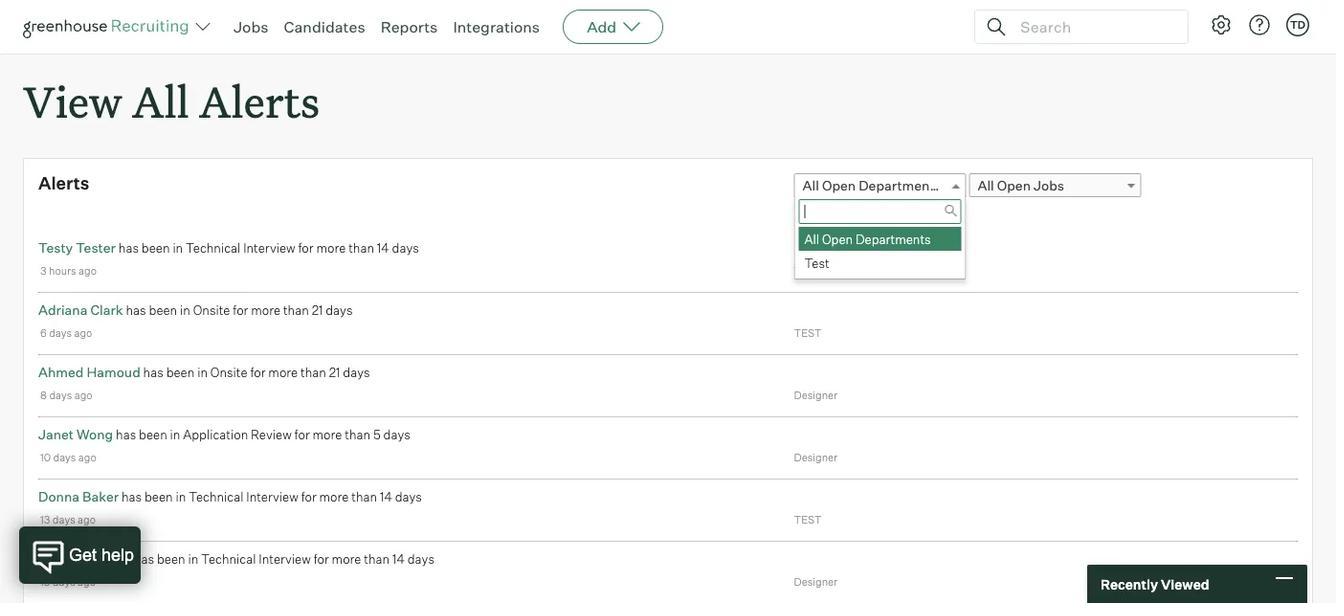 Task type: locate. For each thing, give the bounding box(es) containing it.
has inside adriana clark has been in onsite for more than 21 days test
[[126, 303, 146, 318]]

2 vertical spatial technical
[[201, 552, 256, 567]]

open for all open departments test
[[822, 231, 853, 247]]

13
[[40, 513, 50, 526], [40, 576, 50, 588]]

hours
[[49, 264, 76, 277]]

onsite for clark
[[193, 303, 230, 318]]

hamoud
[[87, 364, 140, 381]]

2 vertical spatial 14
[[392, 552, 405, 567]]

reports link
[[381, 17, 438, 36]]

janet wong has been in application review for more than 5 days designer
[[38, 426, 838, 464]]

has right clark
[[126, 303, 146, 318]]

ago down wong
[[78, 451, 96, 464]]

in down application
[[176, 489, 186, 505]]

3 test from the top
[[794, 513, 822, 526]]

0 horizontal spatial jobs
[[234, 17, 269, 36]]

onsite inside ahmed hamoud has been in onsite for more than 21 days designer
[[210, 365, 248, 380]]

1 vertical spatial technical
[[189, 489, 244, 505]]

technical inside sharpay jones has been in technical interview for more than 14 days designer
[[201, 552, 256, 567]]

ago for baker
[[78, 513, 96, 526]]

been for adriana clark
[[149, 303, 177, 318]]

than inside adriana clark has been in onsite for more than 21 days test
[[283, 303, 309, 318]]

td button
[[1287, 13, 1310, 36]]

than for sharpay jones
[[364, 552, 390, 567]]

13 days ago down donna on the bottom left
[[40, 513, 96, 526]]

10
[[40, 451, 51, 464]]

interview inside testy tester has been in technical interview for more than 14 days test
[[243, 240, 296, 256]]

in inside testy tester has been in technical interview for more than 14 days test
[[173, 240, 183, 256]]

has inside ahmed hamoud has been in onsite for more than 21 days designer
[[143, 365, 163, 380]]

in inside ahmed hamoud has been in onsite for more than 21 days designer
[[197, 365, 208, 380]]

more for janet wong
[[313, 427, 342, 442]]

in for sharpay jones
[[188, 552, 198, 567]]

10 days ago
[[40, 451, 96, 464]]

than
[[349, 240, 374, 256], [283, 303, 309, 318], [301, 365, 326, 380], [345, 427, 371, 442], [352, 489, 377, 505], [364, 552, 390, 567]]

ago for tester
[[79, 264, 97, 277]]

in left application
[[170, 427, 180, 442]]

than inside donna baker has been in technical interview for more than 14 days test
[[352, 489, 377, 505]]

departments
[[859, 177, 942, 194], [856, 231, 931, 247]]

been inside adriana clark has been in onsite for more than 21 days test
[[149, 303, 177, 318]]

test for tester
[[794, 264, 822, 277]]

0 vertical spatial 13 days ago
[[40, 513, 96, 526]]

been for janet wong
[[139, 427, 167, 442]]

td
[[1290, 18, 1306, 31]]

1 vertical spatial 21
[[329, 365, 340, 380]]

departments for all open departments
[[859, 177, 942, 194]]

21
[[312, 303, 323, 318], [329, 365, 340, 380]]

ago down adriana clark link
[[74, 327, 92, 340]]

has inside sharpay jones has been in technical interview for more than 14 days designer
[[134, 552, 154, 567]]

1 vertical spatial 13 days ago
[[40, 576, 96, 588]]

ago down tester
[[79, 264, 97, 277]]

test inside donna baker has been in technical interview for more than 14 days test
[[794, 513, 822, 526]]

ago down donna baker link
[[78, 513, 96, 526]]

technical inside donna baker has been in technical interview for more than 14 days test
[[189, 489, 244, 505]]

in
[[173, 240, 183, 256], [180, 303, 190, 318], [197, 365, 208, 380], [170, 427, 180, 442], [176, 489, 186, 505], [188, 552, 198, 567]]

1 13 days ago from the top
[[40, 513, 96, 526]]

13 down donna on the bottom left
[[40, 513, 50, 526]]

has inside donna baker has been in technical interview for more than 14 days test
[[122, 489, 142, 505]]

than for donna baker
[[352, 489, 377, 505]]

1 vertical spatial onsite
[[210, 365, 248, 380]]

0 vertical spatial designer
[[794, 389, 838, 402]]

all inside all open departments test
[[805, 231, 819, 247]]

for inside ahmed hamoud has been in onsite for more than 21 days designer
[[250, 365, 266, 380]]

has
[[119, 240, 139, 256], [126, 303, 146, 318], [143, 365, 163, 380], [116, 427, 136, 442], [122, 489, 142, 505], [134, 552, 154, 567]]

ago for clark
[[74, 327, 92, 340]]

in right tester
[[173, 240, 183, 256]]

candidates link
[[284, 17, 365, 36]]

1 vertical spatial designer
[[794, 451, 838, 464]]

testy tester link
[[38, 240, 116, 256]]

more inside janet wong has been in application review for more than 5 days designer
[[313, 427, 342, 442]]

1 vertical spatial 14
[[380, 489, 392, 505]]

has right baker
[[122, 489, 142, 505]]

more inside testy tester has been in technical interview for more than 14 days test
[[316, 240, 346, 256]]

Search text field
[[1016, 13, 1171, 41]]

1 test from the top
[[794, 264, 822, 277]]

than inside testy tester has been in technical interview for more than 14 days test
[[349, 240, 374, 256]]

0 vertical spatial 14
[[377, 240, 389, 256]]

test for baker
[[794, 513, 822, 526]]

2 vertical spatial test
[[794, 513, 822, 526]]

2 vertical spatial interview
[[259, 552, 311, 567]]

for inside janet wong has been in application review for more than 5 days designer
[[294, 427, 310, 442]]

14 inside sharpay jones has been in technical interview for more than 14 days designer
[[392, 552, 405, 567]]

2 vertical spatial designer
[[794, 576, 838, 588]]

14
[[377, 240, 389, 256], [380, 489, 392, 505], [392, 552, 405, 567]]

1 vertical spatial 13
[[40, 576, 50, 588]]

14 inside donna baker has been in technical interview for more than 14 days test
[[380, 489, 392, 505]]

than inside ahmed hamoud has been in onsite for more than 21 days designer
[[301, 365, 326, 380]]

onsite inside adriana clark has been in onsite for more than 21 days test
[[193, 303, 230, 318]]

has right hamoud
[[143, 365, 163, 380]]

been
[[142, 240, 170, 256], [149, 303, 177, 318], [166, 365, 195, 380], [139, 427, 167, 442], [145, 489, 173, 505], [157, 552, 185, 567]]

0 vertical spatial 13
[[40, 513, 50, 526]]

configure image
[[1210, 13, 1233, 36]]

for
[[298, 240, 314, 256], [233, 303, 248, 318], [250, 365, 266, 380], [294, 427, 310, 442], [301, 489, 317, 505], [314, 552, 329, 567]]

adriana clark link
[[38, 302, 123, 318]]

for inside sharpay jones has been in technical interview for more than 14 days designer
[[314, 552, 329, 567]]

2 13 from the top
[[40, 576, 50, 588]]

21 inside ahmed hamoud has been in onsite for more than 21 days designer
[[329, 365, 340, 380]]

more
[[316, 240, 346, 256], [251, 303, 281, 318], [268, 365, 298, 380], [313, 427, 342, 442], [319, 489, 349, 505], [332, 552, 361, 567]]

0 vertical spatial technical
[[186, 240, 241, 256]]

been for sharpay jones
[[157, 552, 185, 567]]

1 vertical spatial jobs
[[1034, 177, 1065, 194]]

1 vertical spatial test
[[794, 327, 822, 340]]

test inside testy tester has been in technical interview for more than 14 days test
[[794, 264, 822, 277]]

14 down 5
[[380, 489, 392, 505]]

21 for adriana clark
[[312, 303, 323, 318]]

for inside adriana clark has been in onsite for more than 21 days test
[[233, 303, 248, 318]]

1 horizontal spatial 21
[[329, 365, 340, 380]]

jobs
[[234, 17, 269, 36], [1034, 177, 1065, 194]]

in right clark
[[180, 303, 190, 318]]

than for testy tester
[[349, 240, 374, 256]]

been inside testy tester has been in technical interview for more than 14 days test
[[142, 240, 170, 256]]

days inside janet wong has been in application review for more than 5 days designer
[[383, 427, 411, 442]]

0 horizontal spatial 21
[[312, 303, 323, 318]]

0 horizontal spatial alerts
[[38, 172, 89, 194]]

0 vertical spatial onsite
[[193, 303, 230, 318]]

been right baker
[[145, 489, 173, 505]]

has right tester
[[119, 240, 139, 256]]

14 for tester
[[377, 240, 389, 256]]

been right hamoud
[[166, 365, 195, 380]]

all for all open departments test
[[805, 231, 819, 247]]

been inside ahmed hamoud has been in onsite for more than 21 days designer
[[166, 365, 195, 380]]

alerts down jobs link
[[199, 73, 320, 129]]

in for ahmed hamoud
[[197, 365, 208, 380]]

1 horizontal spatial alerts
[[199, 73, 320, 129]]

been inside donna baker has been in technical interview for more than 14 days test
[[145, 489, 173, 505]]

days inside testy tester has been in technical interview for more than 14 days test
[[392, 240, 419, 256]]

than inside sharpay jones has been in technical interview for more than 14 days designer
[[364, 552, 390, 567]]

1 13 from the top
[[40, 513, 50, 526]]

1 vertical spatial departments
[[856, 231, 931, 247]]

has for jones
[[134, 552, 154, 567]]

21 inside adriana clark has been in onsite for more than 21 days test
[[312, 303, 323, 318]]

onsite
[[193, 303, 230, 318], [210, 365, 248, 380]]

14 down donna baker has been in technical interview for more than 14 days test
[[392, 552, 405, 567]]

departments for all open departments test
[[856, 231, 931, 247]]

None text field
[[799, 199, 962, 224]]

0 vertical spatial interview
[[243, 240, 296, 256]]

0 vertical spatial test
[[794, 264, 822, 277]]

in inside sharpay jones has been in technical interview for more than 14 days designer
[[188, 552, 198, 567]]

has right wong
[[116, 427, 136, 442]]

jones
[[93, 551, 131, 567]]

all open departments
[[803, 177, 942, 194]]

interview inside donna baker has been in technical interview for more than 14 days test
[[246, 489, 298, 505]]

sharpay jones link
[[38, 551, 131, 567]]

has right jones
[[134, 552, 154, 567]]

ago
[[79, 264, 97, 277], [74, 327, 92, 340], [74, 389, 92, 402], [78, 451, 96, 464], [78, 513, 96, 526], [78, 576, 96, 588]]

ago down sharpay jones link at the bottom left of the page
[[78, 576, 96, 588]]

been inside sharpay jones has been in technical interview for more than 14 days designer
[[157, 552, 185, 567]]

1 vertical spatial interview
[[246, 489, 298, 505]]

open
[[822, 177, 856, 194], [997, 177, 1031, 194], [822, 231, 853, 247]]

alerts up testy
[[38, 172, 89, 194]]

2 test from the top
[[794, 327, 822, 340]]

14 up adriana clark has been in onsite for more than 21 days test on the bottom of page
[[377, 240, 389, 256]]

0 vertical spatial jobs
[[234, 17, 269, 36]]

open inside all open departments test
[[822, 231, 853, 247]]

been right jones
[[157, 552, 185, 567]]

1 designer from the top
[[794, 389, 838, 402]]

designer
[[794, 389, 838, 402], [794, 451, 838, 464], [794, 576, 838, 588]]

alerts
[[199, 73, 320, 129], [38, 172, 89, 194]]

ago down the ahmed hamoud link
[[74, 389, 92, 402]]

6
[[40, 327, 47, 340]]

departments inside all open departments test
[[856, 231, 931, 247]]

designer for jones
[[794, 576, 838, 588]]

for inside testy tester has been in technical interview for more than 14 days test
[[298, 240, 314, 256]]

in inside adriana clark has been in onsite for more than 21 days test
[[180, 303, 190, 318]]

technical for jones
[[201, 552, 256, 567]]

for for baker
[[301, 489, 317, 505]]

more inside sharpay jones has been in technical interview for more than 14 days designer
[[332, 552, 361, 567]]

donna baker has been in technical interview for more than 14 days test
[[38, 488, 822, 526]]

all
[[132, 73, 189, 129], [803, 177, 819, 194], [978, 177, 994, 194], [805, 231, 819, 247]]

in inside donna baker has been in technical interview for more than 14 days test
[[176, 489, 186, 505]]

designer inside janet wong has been in application review for more than 5 days designer
[[794, 451, 838, 464]]

1 horizontal spatial jobs
[[1034, 177, 1065, 194]]

0 vertical spatial 21
[[312, 303, 323, 318]]

technical
[[186, 240, 241, 256], [189, 489, 244, 505], [201, 552, 256, 567]]

sharpay jones has been in technical interview for more than 14 days designer
[[38, 551, 838, 588]]

in right jones
[[188, 552, 198, 567]]

than for janet wong
[[345, 427, 371, 442]]

been right tester
[[142, 240, 170, 256]]

3 designer from the top
[[794, 576, 838, 588]]

interview for donna baker
[[246, 489, 298, 505]]

1 vertical spatial alerts
[[38, 172, 89, 194]]

view
[[23, 73, 122, 129]]

more inside donna baker has been in technical interview for more than 14 days test
[[319, 489, 349, 505]]

designer inside ahmed hamoud has been in onsite for more than 21 days designer
[[794, 389, 838, 402]]

been right wong
[[139, 427, 167, 442]]

13 days ago down sharpay
[[40, 576, 96, 588]]

technical inside testy tester has been in technical interview for more than 14 days test
[[186, 240, 241, 256]]

in inside janet wong has been in application review for more than 5 days designer
[[170, 427, 180, 442]]

in for donna baker
[[176, 489, 186, 505]]

13 days ago
[[40, 513, 96, 526], [40, 576, 96, 588]]

technical for baker
[[189, 489, 244, 505]]

2 13 days ago from the top
[[40, 576, 96, 588]]

ago for wong
[[78, 451, 96, 464]]

designer inside sharpay jones has been in technical interview for more than 14 days designer
[[794, 576, 838, 588]]

than inside janet wong has been in application review for more than 5 days designer
[[345, 427, 371, 442]]

been right clark
[[149, 303, 177, 318]]

for inside donna baker has been in technical interview for more than 14 days test
[[301, 489, 317, 505]]

interview
[[243, 240, 296, 256], [246, 489, 298, 505], [259, 552, 311, 567]]

clark
[[90, 302, 123, 318]]

2 designer from the top
[[794, 451, 838, 464]]

days
[[392, 240, 419, 256], [326, 303, 353, 318], [49, 327, 72, 340], [343, 365, 370, 380], [49, 389, 72, 402], [383, 427, 411, 442], [53, 451, 76, 464], [395, 489, 422, 505], [52, 513, 75, 526], [408, 552, 435, 567], [52, 576, 75, 588]]

all open departments link
[[794, 173, 967, 197]]

add
[[587, 17, 617, 36]]

in up application
[[197, 365, 208, 380]]

departments up all open departments test
[[859, 177, 942, 194]]

0 vertical spatial departments
[[859, 177, 942, 194]]

5
[[373, 427, 381, 442]]

been inside janet wong has been in application review for more than 5 days designer
[[139, 427, 167, 442]]

has inside janet wong has been in application review for more than 5 days designer
[[116, 427, 136, 442]]

onsite for hamoud
[[210, 365, 248, 380]]

13 down sharpay
[[40, 576, 50, 588]]

3
[[40, 264, 47, 277]]

interview inside sharpay jones has been in technical interview for more than 14 days designer
[[259, 552, 311, 567]]

14 inside testy tester has been in technical interview for more than 14 days test
[[377, 240, 389, 256]]

test
[[794, 264, 822, 277], [794, 327, 822, 340], [794, 513, 822, 526]]

has inside testy tester has been in technical interview for more than 14 days test
[[119, 240, 139, 256]]

viewed
[[1161, 576, 1210, 592]]

8
[[40, 389, 47, 402]]

greenhouse recruiting image
[[23, 15, 195, 38]]

departments down the all open departments link
[[856, 231, 931, 247]]



Task type: describe. For each thing, give the bounding box(es) containing it.
for for wong
[[294, 427, 310, 442]]

8 days ago
[[40, 389, 92, 402]]

all open departments test
[[805, 231, 931, 271]]

been for testy tester
[[142, 240, 170, 256]]

days inside ahmed hamoud has been in onsite for more than 21 days designer
[[343, 365, 370, 380]]

has for tester
[[119, 240, 139, 256]]

adriana
[[38, 302, 88, 318]]

6 days ago
[[40, 327, 92, 340]]

baker
[[82, 488, 119, 505]]

days inside sharpay jones has been in technical interview for more than 14 days designer
[[408, 552, 435, 567]]

ahmed hamoud has been in onsite for more than 21 days designer
[[38, 364, 838, 402]]

recently viewed
[[1101, 576, 1210, 592]]

wong
[[77, 426, 113, 443]]

adriana clark has been in onsite for more than 21 days test
[[38, 302, 822, 340]]

13 days ago for sharpay
[[40, 576, 96, 588]]

been for ahmed hamoud
[[166, 365, 195, 380]]

candidates
[[284, 17, 365, 36]]

td button
[[1283, 10, 1313, 40]]

3 hours ago
[[40, 264, 97, 277]]

open for all open jobs
[[997, 177, 1031, 194]]

in for testy tester
[[173, 240, 183, 256]]

open for all open departments
[[822, 177, 856, 194]]

add button
[[563, 10, 664, 44]]

janet
[[38, 426, 74, 443]]

janet wong link
[[38, 426, 113, 443]]

more for testy tester
[[316, 240, 346, 256]]

review
[[251, 427, 292, 442]]

for for jones
[[314, 552, 329, 567]]

more inside ahmed hamoud has been in onsite for more than 21 days designer
[[268, 365, 298, 380]]

all open jobs
[[978, 177, 1065, 194]]

testy
[[38, 240, 73, 256]]

13 for donna baker
[[40, 513, 50, 526]]

14 for jones
[[392, 552, 405, 567]]

14 for baker
[[380, 489, 392, 505]]

view all alerts
[[23, 73, 320, 129]]

more inside adriana clark has been in onsite for more than 21 days test
[[251, 303, 281, 318]]

has for clark
[[126, 303, 146, 318]]

all open jobs link
[[969, 173, 1142, 197]]

days inside donna baker has been in technical interview for more than 14 days test
[[395, 489, 422, 505]]

ago for jones
[[78, 576, 96, 588]]

been for donna baker
[[145, 489, 173, 505]]

has for wong
[[116, 427, 136, 442]]

for for tester
[[298, 240, 314, 256]]

in for janet wong
[[170, 427, 180, 442]]

13 days ago for donna
[[40, 513, 96, 526]]

jobs link
[[234, 17, 269, 36]]

integrations
[[453, 17, 540, 36]]

ago for hamoud
[[74, 389, 92, 402]]

donna baker link
[[38, 488, 119, 505]]

interview for sharpay jones
[[259, 552, 311, 567]]

21 for ahmed hamoud
[[329, 365, 340, 380]]

sharpay
[[38, 551, 91, 567]]

all for all open jobs
[[978, 177, 994, 194]]

technical for tester
[[186, 240, 241, 256]]

13 for sharpay jones
[[40, 576, 50, 588]]

all for all open departments
[[803, 177, 819, 194]]

designer for wong
[[794, 451, 838, 464]]

0 vertical spatial alerts
[[199, 73, 320, 129]]

ahmed hamoud link
[[38, 364, 140, 381]]

recently
[[1101, 576, 1158, 592]]

application
[[183, 427, 248, 442]]

more for sharpay jones
[[332, 552, 361, 567]]

has for hamoud
[[143, 365, 163, 380]]

tester
[[76, 240, 116, 256]]

days inside adriana clark has been in onsite for more than 21 days test
[[326, 303, 353, 318]]

test inside adriana clark has been in onsite for more than 21 days test
[[794, 327, 822, 340]]

in for adriana clark
[[180, 303, 190, 318]]

ahmed
[[38, 364, 84, 381]]

integrations link
[[453, 17, 540, 36]]

donna
[[38, 488, 79, 505]]

has for baker
[[122, 489, 142, 505]]

reports
[[381, 17, 438, 36]]

test
[[805, 255, 830, 271]]

more for donna baker
[[319, 489, 349, 505]]

interview for testy tester
[[243, 240, 296, 256]]

testy tester has been in technical interview for more than 14 days test
[[38, 240, 822, 277]]



Task type: vqa. For each thing, say whether or not it's contained in the screenshot.
2023
no



